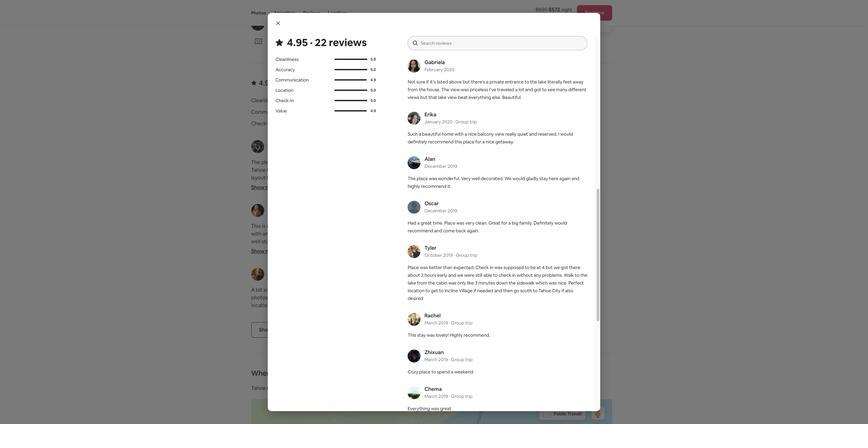 Task type: vqa. For each thing, say whether or not it's contained in the screenshot.
the Getting
no



Task type: describe. For each thing, give the bounding box(es) containing it.
was inside the place was wonderful. very well decorated. we would gladly stay here again and highly recommend it.
[[429, 176, 437, 182]]

great up the it
[[377, 223, 389, 230]]

got inside not sure if it's listed above but there's a private entrance to the lake literally feet away from the house. the view was priceless i've traveled a lot and got to see many different views but that lake view beat everything else. beautiful.
[[534, 87, 542, 93]]

2 29 button from the left
[[373, 3, 387, 17]]

3
[[475, 280, 478, 286]]

chema
[[425, 386, 442, 393]]

great up the open
[[271, 223, 283, 230]]

we down expected. on the bottom of the page
[[457, 272, 463, 278]]

place. for this is a great place. perfect location and the place is great with an open living/kitchen area and four bedrooms. it is also well stocked - kitchen items, towels, extra pillows, etc. we had a spectacular time at the place and complex and never felt the need to leave - especially with the lake, pool, play structure for the kids, and walking/hiking trails.
[[285, 223, 299, 230]]

find,
[[315, 167, 326, 174]]

pillows,
[[351, 238, 368, 245]]

reviews inside show all 22 reviews button
[[287, 327, 305, 334]]

ski
[[279, 167, 286, 174]]

24 button
[[251, 3, 265, 17]]

out
[[378, 159, 386, 166]]

clean inside very nice and clean place. we felt in love with this place. i recommend it to a large family is just beautiful
[[437, 34, 448, 40]]

host
[[322, 295, 334, 301]]

show more for the place was amazing for my friends and i that were out in tahoe for a ski trip. easy to find, great view of the lake. open layout kitchen/living room is great for large groups as a hangout spot
[[251, 184, 279, 191]]

place up bedrooms.
[[358, 223, 371, 230]]

1 28 button from the left
[[307, 3, 322, 17]]

nice inside very nice and clean place. we felt in love with this place. i recommend it to a large family is just beautiful
[[418, 34, 427, 40]]

a right spend
[[451, 369, 454, 375]]

living/kitchen
[[283, 231, 315, 237]]

and up need.
[[549, 238, 558, 245]]

and down down
[[495, 288, 502, 294]]

city;
[[518, 231, 528, 237]]

location inside overall we had a great experience in his house—very convenient location close to tahoe city; in a quiet gated community with a lot of trees and private beach and pier. the house was nice and clean, with all that we would need. the only area i would like to see improved is that the bunk beds can be sturdier!
[[462, 231, 481, 237]]

everything
[[469, 94, 491, 100]]

photos
[[251, 10, 266, 16]]

to down there
[[575, 272, 580, 278]]

and right "trees"
[[505, 238, 514, 245]]

more for is
[[449, 184, 462, 191]]

a left big
[[509, 220, 511, 226]]

that inside not sure if it's listed above but there's a private entrance to the lake literally feet away from the house. the view was priceless i've traveled a lot and got to see many different views but that lake view beat everything else. beautiful.
[[429, 94, 437, 100]]

march down jessica
[[268, 275, 281, 281]]

was inside a bit smaller than expected but otherwise exactly like the photos! super clean and cozy. host was very responsive. great location.
[[335, 295, 344, 301]]

just inside "this home is spotless just like the picture with a fully equipped kitchen and upgraded bathrooms. would definitely come back for my next trip to tahoe. being close to northstar and safeway is a added bonus!"
[[485, 159, 494, 166]]

2022 for claire
[[284, 211, 294, 217]]

walking/hiking
[[282, 262, 317, 268]]

balcony
[[478, 131, 494, 137]]

would down beach
[[533, 246, 547, 253]]

value inside 4.95 · 22 reviews dialog
[[276, 108, 287, 114]]

for inside had a great time. place was very clean. great for a big family. definitely would recommend and come back again.
[[502, 220, 508, 226]]

come inside had a great time. place was very clean. great for a big family. definitely would recommend and come back again.
[[443, 228, 455, 234]]

than for better
[[443, 265, 453, 271]]

great inside a bit smaller than expected but otherwise exactly like the photos! super clean and cozy. host was very responsive. great location.
[[384, 295, 398, 301]]

highly
[[408, 183, 420, 189]]

a inside very nice and clean place. we felt in love with this place. i recommend it to a large family is just beautiful
[[562, 34, 564, 40]]

trees
[[491, 238, 504, 245]]

a left balcony
[[465, 131, 467, 137]]

exactly
[[352, 287, 369, 294]]

and up the "play"
[[357, 246, 366, 253]]

0 horizontal spatial check-in
[[251, 120, 272, 127]]

a right "had"
[[417, 220, 420, 226]]

the inside a bit smaller than expected but otherwise exactly like the photos! super clean and cozy. host was very responsive. great location.
[[379, 287, 387, 294]]

was up '2'
[[420, 265, 428, 271]]

cabin
[[436, 280, 448, 286]]

bunk
[[548, 254, 560, 261]]

check- inside 4.95 · 22 reviews dialog
[[276, 98, 291, 104]]

would
[[516, 167, 531, 174]]

was inside overall we had a great experience in his house—very convenient location close to tahoe city; in a quiet gated community with a lot of trees and private beach and pier. the house was nice and clean, with all that we would need. the only area i would like to see improved is that the bunk beds can be sturdier!
[[450, 246, 459, 253]]

clean inside a bit smaller than expected but otherwise exactly like the photos! super clean and cozy. host was very responsive. great location.
[[285, 295, 298, 301]]

was inside not sure if it's listed above but there's a private entrance to the lake literally feet away from the house. the view was priceless i've traveled a lot and got to see many different views but that lake view beat everything else. beautiful.
[[461, 87, 469, 93]]

to up "trees"
[[496, 231, 501, 237]]

$4,964
[[587, 18, 604, 25]]

this home is spotless just like the picture with a fully equipped kitchen and upgraded bathrooms. would definitely come back for my next trip to tahoe. being close to northstar and safeway is a added bonus!
[[434, 159, 580, 189]]

a down balcony
[[483, 139, 485, 145]]

time
[[284, 246, 295, 253]]

1 vertical spatial check-
[[251, 120, 268, 127]]

30 for first 30 button from the left
[[340, 7, 346, 13]]

tyler
[[425, 245, 437, 251]]

1 horizontal spatial if
[[474, 288, 477, 294]]

nice down balcony
[[486, 139, 495, 145]]

5.0 for location
[[371, 88, 376, 93]]

na
[[451, 204, 458, 210]]

0 horizontal spatial 4.95
[[259, 78, 273, 88]]

stay inside the place was wonderful. very well decorated. we would gladly stay here again and highly recommend it.
[[540, 176, 548, 182]]

1 vertical spatial reviews
[[288, 78, 313, 88]]

wesley image
[[434, 268, 447, 281]]

private inside not sure if it's listed above but there's a private entrance to the lake literally feet away from the house. the view was priceless i've traveled a lot and got to see many different views but that lake view beat everything else. beautiful.
[[490, 79, 504, 85]]

recommend inside very nice and clean place. we felt in love with this place. i recommend it to a large family is just beautiful
[[526, 34, 552, 40]]

for down the friends on the top left
[[333, 175, 339, 181]]

were inside the place was amazing for my friends and i that were out in tahoe for a ski trip. easy to find, great view of the lake. open layout kitchen/living room is great for large groups as a hangout spot
[[365, 159, 376, 166]]

a right as
[[378, 175, 380, 181]]

better
[[429, 265, 442, 271]]

groups
[[354, 175, 370, 181]]

1 vertical spatial communication
[[251, 109, 289, 116]]

Search reviews, Press 'Enter' to search text field
[[421, 40, 582, 46]]

1 vertical spatial 22
[[278, 78, 286, 88]]

great inside overall we had a great experience in his house—very convenient location close to tahoe city; in a quiet gated community with a lot of trees and private beach and pier. the house was nice and clean, with all that we would need. the only area i would like to see improved is that the bunk beds can be sturdier!
[[474, 223, 487, 230]]

tahoe.
[[491, 175, 507, 181]]

trip for tyler
[[470, 252, 478, 258]]

show for overall we had a great experience in his house—very convenient location close to tahoe city; in a quiet gated community with a lot of trees and private beach and pier. the house was nice and clean, with all that we would need. the only area i would like to see improved is that the bunk beds can be sturdier!
[[434, 248, 448, 255]]

you'll
[[275, 369, 293, 378]]

nice inside overall we had a great experience in his house—very convenient location close to tahoe city; in a quiet gated community with a lot of trees and private beach and pier. the house was nice and clean, with all that we would need. the only area i would like to see improved is that the bunk beds can be sturdier!
[[460, 246, 470, 253]]

march for chema
[[425, 394, 438, 399]]

31 for the left 31 button
[[256, 21, 260, 27]]

and left clean,
[[471, 246, 480, 253]]

a left fully
[[543, 159, 546, 166]]

hangout
[[251, 182, 271, 189]]

show more for this home is spotless just like the picture with a fully equipped kitchen and upgraded bathrooms. would definitely come back for my next trip to tahoe. being close to northstar and safeway is a added bonus!
[[434, 184, 462, 191]]

in inside very nice and clean place. we felt in love with this place. i recommend it to a large family is just beautiful
[[478, 34, 482, 40]]

my inside "this home is spotless just like the picture with a fully equipped kitchen and upgraded bathrooms. would definitely come back for my next trip to tahoe. being close to northstar and safeway is a added bonus!"
[[455, 175, 462, 181]]

december for oscar
[[425, 208, 447, 214]]

was right everything
[[431, 406, 439, 412]]

public
[[554, 411, 567, 417]]

a left added
[[460, 182, 463, 189]]

0 vertical spatial location
[[328, 10, 347, 16]]

1 horizontal spatial 31 button
[[401, 3, 415, 17]]

highly
[[450, 332, 463, 338]]

view down the above
[[451, 87, 460, 93]]

trip for erika
[[470, 119, 477, 125]]

was left lovely!
[[427, 332, 435, 338]]

with left an
[[251, 231, 262, 237]]

0 horizontal spatial stay
[[417, 332, 426, 338]]

four
[[338, 231, 348, 237]]

all inside overall we had a great experience in his house—very convenient location close to tahoe city; in a quiet gated community with a lot of trees and private beach and pier. the house was nice and clean, with all that we would need. the only area i would like to see improved is that the bunk beds can be sturdier!
[[508, 246, 513, 253]]

tyler image
[[408, 245, 421, 258]]

added
[[464, 182, 479, 189]]

need.
[[549, 246, 562, 253]]

and inside the place was amazing for my friends and i that were out in tahoe for a ski trip. easy to find, great view of the lake. open layout kitchen/living room is great for large groups as a hangout spot
[[341, 159, 350, 166]]

is left spotless
[[460, 159, 464, 166]]

trip inside "this home is spotless just like the picture with a fully equipped kitchen and upgraded bathrooms. would definitely come back for my next trip to tahoe. being close to northstar and safeway is a added bonus!"
[[475, 175, 484, 181]]

march 2019 for rachel
[[425, 320, 448, 326]]

trip inside wesley march 2020 · group trip
[[493, 275, 500, 281]]

more for was
[[266, 184, 279, 191]]

from inside place was better than expected. check in was supposed to be at 4 but we got there about 2 hours early and we were still able to check in without any problems. walk to the lake from the cabin was only like 3 minutes down the sidewalk which was nice. perfect location to get to incline village if needed and then go south to tahoe city if also desired
[[417, 280, 427, 286]]

there
[[569, 265, 581, 271]]

would inside 'such a beautiful home with a nice balcony view really quiet and reserved. i would definitely recommend this place for a nice getaway.'
[[561, 131, 573, 137]]

minutes
[[479, 280, 495, 286]]

the right the walk
[[581, 272, 588, 278]]

$635 $572 night
[[536, 6, 572, 13]]

really inside 'can't say enough. beautiful place. great location. safe. and again, a really beautiful place.'
[[454, 295, 466, 301]]

the down need
[[251, 262, 259, 268]]

2019 for zhixuan
[[439, 357, 448, 363]]

gated
[[552, 231, 566, 237]]

location. inside a bit smaller than expected but otherwise exactly like the photos! super clean and cozy. host was very responsive. great location.
[[251, 302, 272, 309]]

a down "entrance"
[[516, 87, 518, 93]]

amenities
[[274, 10, 295, 16]]

where
[[251, 369, 274, 378]]

quiet inside 'such a beautiful home with a nice balcony view really quiet and reserved. i would definitely recommend this place for a nice getaway.'
[[518, 131, 528, 137]]

would up sturdier!
[[459, 254, 474, 261]]

show more button for this home is spotless just like the picture with a fully equipped kitchen and upgraded bathrooms. would definitely come back for my next trip to tahoe. being close to northstar and safeway is a added bonus!
[[434, 184, 467, 191]]

all inside button
[[273, 327, 279, 334]]

there's
[[471, 79, 485, 85]]

that up improved
[[514, 246, 524, 253]]

place. right love at the top right of the page
[[511, 34, 523, 40]]

to down clean,
[[484, 254, 489, 261]]

a
[[251, 287, 255, 294]]

only inside overall we had a great experience in his house—very convenient location close to tahoe city; in a quiet gated community with a lot of trees and private beach and pier. the house was nice and clean, with all that we would need. the only area i would like to see improved is that the bunk beds can be sturdier!
[[434, 254, 444, 261]]

etc.
[[369, 238, 378, 245]]

tahoe left city,
[[251, 385, 266, 392]]

4.9 for value
[[371, 108, 376, 114]]

for left "ski"
[[267, 167, 274, 174]]

improved
[[500, 254, 522, 261]]

say
[[448, 287, 456, 294]]

complex
[[335, 246, 356, 253]]

the down hours
[[428, 280, 435, 286]]

close inside "this home is spotless just like the picture with a fully equipped kitchen and upgraded bathrooms. would definitely come back for my next trip to tahoe. being close to northstar and safeway is a added bonus!"
[[522, 175, 535, 181]]

recommend.
[[464, 332, 490, 338]]

check
[[499, 272, 511, 278]]

kenneth
[[268, 140, 289, 147]]

place down items,
[[311, 246, 324, 253]]

home inside "this home is spotless just like the picture with a fully equipped kitchen and upgraded bathrooms. would definitely come back for my next trip to tahoe. being close to northstar and safeway is a added bonus!"
[[445, 159, 459, 166]]

trip for rachel
[[465, 320, 473, 326]]

never
[[367, 246, 380, 253]]

to right get
[[439, 288, 444, 294]]

that down beach
[[528, 254, 538, 261]]

a left "ski"
[[275, 167, 278, 174]]

was up check at right bottom
[[495, 265, 503, 271]]

the inside overall we had a great experience in his house—very convenient location close to tahoe city; in a quiet gated community with a lot of trees and private beach and pier. the house was nice and clean, with all that we would need. the only area i would like to see improved is that the bunk beds can be sturdier!
[[539, 254, 547, 261]]

we down city;
[[525, 246, 532, 253]]

27 button
[[293, 3, 307, 17]]

great down chema
[[440, 406, 452, 412]]

and up towels, on the left bottom
[[328, 231, 337, 237]]

22 inside dialog
[[315, 36, 327, 49]]

great down find,
[[319, 175, 331, 181]]

the inside not sure if it's listed above but there's a private entrance to the lake literally feet away from the house. the view was priceless i've traveled a lot and got to see many different views but that lake view beat everything else. beautiful.
[[442, 87, 450, 93]]

0 horizontal spatial 31 button
[[251, 17, 265, 31]]

1 horizontal spatial accuracy
[[434, 97, 457, 104]]

the down items,
[[302, 246, 310, 253]]

to up bonus!
[[485, 175, 490, 181]]

but right 'views'
[[421, 94, 428, 100]]

would inside had a great time. place was very clean. great for a big family. definitely would recommend and come back again.
[[555, 220, 567, 226]]

northstar
[[542, 175, 565, 181]]

beautiful inside 'such a beautiful home with a nice balcony view really quiet and reserved. i would definitely recommend this place for a nice getaway.'
[[422, 131, 441, 137]]

1 horizontal spatial lake
[[438, 94, 447, 100]]

wonderful.
[[438, 176, 461, 182]]

december for alan
[[425, 163, 447, 169]]

literally
[[548, 79, 563, 85]]

responsive.
[[357, 295, 383, 301]]

beautiful
[[478, 287, 499, 294]]

place. down beautiful
[[489, 295, 504, 301]]

tahoe inside overall we had a great experience in his house—very convenient location close to tahoe city; in a quiet gated community with a lot of trees and private beach and pier. the house was nice and clean, with all that we would need. the only area i would like to see improved is that the bunk beds can be sturdier!
[[502, 231, 516, 237]]

october 2019
[[425, 252, 453, 258]]

the up trails.
[[323, 254, 331, 261]]

march for rachel
[[425, 320, 438, 326]]

is right it.
[[455, 182, 459, 189]]

this stay was lovely! highly recommend.
[[408, 332, 490, 338]]

such a beautiful home with a nice balcony view really quiet and reserved. i would definitely recommend this place for a nice getaway.
[[408, 131, 573, 145]]

and down "equipped" at the right top of page
[[566, 175, 575, 181]]

this inside very nice and clean place. we felt in love with this place. i recommend it to a large family is just beautiful
[[502, 34, 510, 40]]

spotless
[[465, 159, 484, 166]]

traveled
[[497, 87, 515, 93]]

to left northstar
[[536, 175, 541, 181]]

the right pier.
[[570, 238, 579, 245]]

is up bedrooms.
[[372, 223, 376, 230]]

such
[[408, 131, 418, 137]]

the up bedrooms.
[[349, 223, 357, 230]]

had inside overall we had a great experience in his house—very convenient location close to tahoe city; in a quiet gated community with a lot of trees and private beach and pier. the house was nice and clean, with all that we would need. the only area i would like to see improved is that the bunk beds can be sturdier!
[[460, 223, 469, 230]]

group for chema
[[451, 394, 465, 399]]

is inside the place was amazing for my friends and i that were out in tahoe for a ski trip. easy to find, great view of the lake. open layout kitchen/living room is great for large groups as a hangout spot
[[314, 175, 318, 181]]

and inside 'such a beautiful home with a nice balcony view really quiet and reserved. i would definitely recommend this place for a nice getaway.'
[[529, 131, 537, 137]]

march inside wesley march 2020 · group trip
[[451, 275, 464, 281]]

gladly
[[526, 176, 539, 182]]

0 horizontal spatial be
[[294, 369, 303, 378]]

i inside 'such a beautiful home with a nice balcony view really quiet and reserved. i would definitely recommend this place for a nice getaway.'
[[559, 131, 560, 137]]

and inside a bit smaller than expected but otherwise exactly like the photos! super clean and cozy. host was very responsive. great location.
[[299, 295, 308, 301]]

reviews inside 4.95 · 22 reviews dialog
[[329, 36, 367, 49]]

see inside not sure if it's listed above but there's a private entrance to the lake literally feet away from the house. the view was priceless i've traveled a lot and got to see many different views but that lake view beat everything else. beautiful.
[[548, 87, 555, 93]]

22 inside button
[[280, 327, 286, 334]]

this for kitchen
[[434, 159, 444, 166]]

the up go
[[509, 280, 516, 286]]

december 2022
[[268, 147, 302, 153]]

place inside the place was amazing for my friends and i that were out in tahoe for a ski trip. easy to find, great view of the lake. open layout kitchen/living room is great for large groups as a hangout spot
[[262, 159, 274, 166]]

with inside 'such a beautiful home with a nice balcony view really quiet and reserved. i would definitely recommend this place for a nice getaway.'
[[455, 131, 464, 137]]

south
[[520, 288, 532, 294]]

show more for this is a great place. perfect location and the place is great with an open living/kitchen area and four bedrooms. it is also well stocked - kitchen items, towels, extra pillows, etc. we had a spectacular time at the place and complex and never felt the need to leave - especially with the lake, pool, play structure for the kids, and walking/hiking trails.
[[251, 248, 279, 255]]

to left "many" in the top right of the page
[[543, 87, 547, 93]]

a down again.
[[474, 238, 477, 245]]

with inside "this home is spotless just like the picture with a fully equipped kitchen and upgraded bathrooms. would definitely come back for my next trip to tahoe. being close to northstar and safeway is a added bonus!"
[[531, 159, 542, 166]]

march for zhixuan
[[425, 357, 438, 363]]

place. for can't say enough. beautiful place. great location. safe. and again, a really beautiful place.
[[500, 287, 514, 294]]

for inside this is a great place. perfect location and the place is great with an open living/kitchen area and four bedrooms. it is also well stocked - kitchen items, towels, extra pillows, etc. we had a spectacular time at the place and complex and never felt the need to leave - especially with the lake, pool, play structure for the kids, and walking/hiking trails.
[[391, 254, 398, 261]]

group for rachel
[[451, 320, 465, 326]]

great inside had a great time. place was very clean. great for a big family. definitely would recommend and come back again.
[[421, 220, 432, 226]]

place was better than expected. check in was supposed to be at 4 but we got there about 2 hours early and we were still able to check in without any problems. walk to the lake from the cabin was only like 3 minutes down the sidewalk which was nice. perfect location to get to incline village if needed and then go south to tahoe city if also desired
[[408, 265, 588, 301]]

friends
[[324, 159, 340, 166]]

rachel
[[425, 312, 441, 319]]

with down "trees"
[[496, 246, 507, 253]]

again
[[560, 176, 571, 182]]

like inside overall we had a great experience in his house—very convenient location close to tahoe city; in a quiet gated community with a lot of trees and private beach and pier. the house was nice and clean, with all that we would need. the only area i would like to see improved is that the bunk beds can be sturdier!
[[475, 254, 483, 261]]

2 horizontal spatial if
[[562, 288, 565, 294]]

here
[[549, 176, 559, 182]]

expected.
[[454, 265, 475, 271]]

the up beds
[[563, 246, 572, 253]]

group for tyler
[[456, 252, 469, 258]]

this inside 4.95 · 22 reviews dialog
[[408, 332, 416, 338]]

and down leave
[[272, 262, 281, 268]]

was up say at the right
[[449, 280, 457, 286]]

cleanliness inside 4.95 · 22 reviews dialog
[[276, 56, 299, 62]]

private inside overall we had a great experience in his house—very convenient location close to tahoe city; in a quiet gated community with a lot of trees and private beach and pier. the house was nice and clean, with all that we would need. the only area i would like to see improved is that the bunk beds can be sturdier!
[[515, 238, 532, 245]]

the inside "this home is spotless just like the picture with a fully equipped kitchen and upgraded bathrooms. would definitely come back for my next trip to tahoe. being close to northstar and safeway is a added bonus!"
[[504, 159, 512, 166]]

listed
[[437, 79, 448, 85]]

0 vertical spatial lake
[[538, 79, 547, 85]]

1 29 button from the left
[[322, 3, 336, 17]]

1 vertical spatial 4.95 · 22 reviews
[[259, 78, 313, 88]]

if inside not sure if it's listed above but there's a private entrance to the lake literally feet away from the house. the view was priceless i've traveled a lot and got to see many different views but that lake view beat everything else. beautiful.
[[426, 79, 429, 85]]

view left beat on the right top of page
[[448, 94, 457, 100]]

stocked
[[262, 238, 281, 245]]

a right the "such"
[[419, 131, 422, 137]]

erika image
[[408, 112, 421, 125]]

for inside "this home is spotless just like the picture with a fully equipped kitchen and upgraded bathrooms. would definitely come back for my next trip to tahoe. being close to northstar and safeway is a added bonus!"
[[447, 175, 454, 181]]

was inside had a great time. place was very clean. great for a big family. definitely would recommend and come back again.
[[457, 220, 465, 226]]

group trip for erika
[[456, 119, 477, 125]]

needed
[[478, 288, 494, 294]]

wesley image
[[434, 268, 447, 281]]

nice left balcony
[[468, 131, 477, 137]]

show more button for this is a great place. perfect location and the place is great with an open living/kitchen area and four bedrooms. it is also well stocked - kitchen items, towels, extra pillows, etc. we had a spectacular time at the place and complex and never felt the need to leave - especially with the lake, pool, play structure for the kids, and walking/hiking trails.
[[251, 248, 284, 255]]

but right the above
[[463, 79, 470, 85]]

group trip for tyler
[[456, 252, 478, 258]]

very inside a bit smaller than expected but otherwise exactly like the photos! super clean and cozy. host was very responsive. great location.
[[345, 295, 355, 301]]

to left spend
[[432, 369, 436, 375]]

2 29 from the left
[[377, 7, 382, 13]]

the left tyler image
[[391, 246, 399, 253]]

clear dates button
[[428, 37, 457, 48]]

with up trails.
[[312, 254, 322, 261]]

perfect inside this is a great place. perfect location and the place is great with an open living/kitchen area and four bedrooms. it is also well stocked - kitchen items, towels, extra pillows, etc. we had a spectacular time at the place and complex and never felt the need to leave - especially with the lake, pool, play structure for the kids, and walking/hiking trails.
[[300, 223, 317, 230]]

we up convenient
[[452, 223, 459, 230]]

very inside the place was wonderful. very well decorated. we would gladly stay here again and highly recommend it.
[[462, 176, 471, 182]]

list containing kenneth
[[249, 140, 615, 323]]

2 30 button from the left
[[387, 3, 401, 17]]

october
[[425, 252, 442, 258]]

for up "easy"
[[307, 159, 314, 166]]

can't
[[434, 287, 447, 294]]

was down "problems."
[[549, 280, 557, 286]]

great inside 'can't say enough. beautiful place. great location. safe. and again, a really beautiful place.'
[[515, 287, 529, 294]]

a up an
[[267, 223, 270, 230]]

2019 for tyler
[[443, 252, 453, 258]]

the right "entrance"
[[530, 79, 538, 85]]

check
[[476, 265, 489, 271]]

to right 'able'
[[493, 272, 498, 278]]

4.9 for communication
[[371, 77, 376, 83]]

to right "entrance"
[[525, 79, 530, 85]]

felt inside this is a great place. perfect location and the place is great with an open living/kitchen area and four bedrooms. it is also well stocked - kitchen items, towels, extra pillows, etc. we had a spectacular time at the place and complex and never felt the need to leave - especially with the lake, pool, play structure for the kids, and walking/hiking trails.
[[382, 246, 390, 253]]

and up wonderful.
[[453, 167, 462, 174]]

1 vertical spatial 2020
[[442, 119, 453, 125]]

items,
[[304, 238, 318, 245]]

february
[[425, 67, 443, 73]]

public transit
[[554, 411, 582, 417]]



Task type: locate. For each thing, give the bounding box(es) containing it.
value
[[276, 108, 287, 114], [434, 120, 448, 127]]

1 5.0 from the top
[[371, 57, 376, 62]]

with down again.
[[463, 238, 473, 245]]

got inside place was better than expected. check in was supposed to be at 4 but we got there about 2 hours early and we were still able to check in without any problems. walk to the lake from the cabin was only like 3 minutes down the sidewalk which was nice. perfect location to get to incline village if needed and then go south to tahoe city if also desired
[[561, 265, 569, 271]]

reviews button
[[303, 0, 321, 26]]

lake.
[[368, 167, 379, 174]]

trip for chema
[[465, 394, 473, 399]]

2022 right august in the left of the page
[[284, 211, 294, 217]]

recommend inside the place was wonderful. very well decorated. we would gladly stay here again and highly recommend it.
[[421, 183, 447, 189]]

otherwise
[[327, 287, 351, 294]]

2 vertical spatial location
[[434, 109, 455, 116]]

place inside place was better than expected. check in was supposed to be at 4 but we got there about 2 hours early and we were still able to check in without any problems. walk to the lake from the cabin was only like 3 minutes down the sidewalk which was nice. perfect location to get to incline village if needed and then go south to tahoe city if also desired
[[408, 265, 419, 271]]

very up again.
[[466, 220, 475, 226]]

gabriela image
[[408, 60, 421, 73], [408, 60, 421, 73]]

location.
[[530, 287, 550, 294], [251, 302, 272, 309]]

2022 for jessica
[[282, 275, 292, 281]]

5.0
[[371, 57, 376, 62], [371, 67, 376, 72], [371, 88, 376, 93], [371, 98, 376, 103]]

group trip up sturdier!
[[456, 252, 478, 258]]

this
[[502, 34, 510, 40], [455, 139, 462, 145]]

0 vertical spatial were
[[365, 159, 376, 166]]

0 horizontal spatial were
[[365, 159, 376, 166]]

1 vertical spatial only
[[458, 280, 466, 286]]

2 vertical spatial march 2019
[[425, 394, 448, 399]]

family.
[[520, 220, 533, 226]]

group trip up jay
[[456, 119, 477, 125]]

5.0 for accuracy
[[371, 67, 376, 72]]

of for view
[[353, 167, 358, 174]]

0 horizontal spatial close
[[482, 231, 495, 237]]

1 horizontal spatial clean
[[437, 34, 448, 40]]

the place was amazing for my friends and i that were out in tahoe for a ski trip. easy to find, great view of the lake. open layout kitchen/living room is great for large groups as a hangout spot
[[251, 159, 393, 189]]

very up added
[[462, 176, 471, 182]]

1 horizontal spatial location
[[328, 10, 347, 16]]

drag pegman onto the map to open street view image
[[592, 407, 605, 420]]

incline
[[445, 288, 458, 294]]

check-in inside 4.95 · 22 reviews dialog
[[276, 98, 294, 104]]

see
[[548, 87, 555, 93], [490, 254, 498, 261]]

from down '2'
[[417, 280, 427, 286]]

we inside the place was wonderful. very well decorated. we would gladly stay here again and highly recommend it.
[[505, 176, 512, 182]]

well inside this is a great place. perfect location and the place is great with an open living/kitchen area and four bedrooms. it is also well stocked - kitchen items, towels, extra pillows, etc. we had a spectacular time at the place and complex and never felt the need to leave - especially with the lake, pool, play structure for the kids, and walking/hiking trails.
[[251, 238, 261, 245]]

1 vertical spatial beautiful
[[422, 131, 441, 137]]

1 vertical spatial lake
[[438, 94, 447, 100]]

a right there's at the top right of the page
[[486, 79, 489, 85]]

1 vertical spatial all
[[273, 327, 279, 334]]

1 horizontal spatial place
[[445, 220, 456, 226]]

jessica image
[[251, 268, 264, 281], [251, 268, 264, 281]]

1 horizontal spatial very
[[462, 176, 471, 182]]

sturdier!
[[451, 262, 471, 268]]

to right south
[[533, 288, 538, 294]]

2019 up lovely!
[[439, 320, 448, 326]]

an
[[263, 231, 269, 237]]

also inside this is a great place. perfect location and the place is great with an open living/kitchen area and four bedrooms. it is also well stocked - kitchen items, towels, extra pillows, etc. we had a spectacular time at the place and complex and never felt the need to leave - especially with the lake, pool, play structure for the kids, and walking/hiking trails.
[[385, 231, 394, 237]]

not sure if it's listed above but there's a private entrance to the lake literally feet away from the house. the view was priceless i've traveled a lot and got to see many different views but that lake view beat everything else. beautiful.
[[408, 79, 587, 100]]

super
[[270, 295, 284, 301]]

1 vertical spatial home
[[445, 159, 459, 166]]

0 horizontal spatial ·
[[275, 78, 276, 88]]

was up "ski"
[[276, 159, 285, 166]]

was down otherwise
[[335, 295, 344, 301]]

big
[[512, 220, 519, 226]]

location
[[319, 223, 338, 230], [462, 231, 481, 237], [408, 288, 425, 294]]

1 march 2019 from the top
[[425, 320, 448, 326]]

1 vertical spatial location
[[276, 87, 294, 93]]

show all 22 reviews button
[[251, 323, 313, 338]]

1 horizontal spatial area
[[445, 254, 456, 261]]

0 horizontal spatial accuracy
[[276, 67, 295, 73]]

na june 2022
[[451, 204, 473, 217]]

only up enough.
[[458, 280, 466, 286]]

·
[[310, 36, 313, 49], [275, 78, 276, 88], [477, 275, 478, 281]]

5.0 for check-in
[[371, 98, 376, 103]]

0 vertical spatial we
[[462, 34, 469, 40]]

we up "problems."
[[554, 265, 560, 271]]

group for erika
[[456, 119, 469, 125]]

is
[[421, 42, 425, 48], [460, 159, 464, 166], [314, 175, 318, 181], [455, 182, 459, 189], [262, 223, 266, 230], [372, 223, 376, 230], [380, 231, 384, 237], [523, 254, 527, 261]]

lot
[[519, 87, 525, 93], [478, 238, 484, 245]]

the place was wonderful. very well decorated. we would gladly stay here again and highly recommend it.
[[408, 176, 580, 189]]

of for lot
[[485, 238, 490, 245]]

1 vertical spatial place
[[408, 265, 419, 271]]

jay image
[[434, 140, 447, 153], [434, 140, 447, 153]]

0 vertical spatial this
[[502, 34, 510, 40]]

2 4.9 from the top
[[371, 108, 376, 114]]

place. for very nice and clean place. we felt in love with this place. i recommend it to a large family is just beautiful
[[449, 34, 461, 40]]

area inside overall we had a great experience in his house—very convenient location close to tahoe city; in a quiet gated community with a lot of trees and private beach and pier. the house was nice and clean, with all that we would need. the only area i would like to see improved is that the bunk beds can be sturdier!
[[445, 254, 456, 261]]

oscar image
[[408, 201, 421, 214]]

show for this home is spotless just like the picture with a fully equipped kitchen and upgraded bathrooms. would definitely come back for my next trip to tahoe. being close to northstar and safeway is a added bonus!
[[434, 184, 448, 191]]

1 vertical spatial location
[[462, 231, 481, 237]]

is right "family"
[[421, 42, 425, 48]]

more for a
[[266, 248, 279, 255]]

back inside had a great time. place was very clean. great for a big family. definitely would recommend and come back again.
[[456, 228, 466, 234]]

quiet down house—very
[[539, 231, 551, 237]]

reserve button
[[578, 5, 612, 21]]

na image
[[434, 204, 447, 217], [434, 204, 447, 217]]

trip for zhixuan
[[465, 357, 473, 363]]

show inside show all 22 reviews button
[[259, 327, 272, 334]]

recommend inside had a great time. place was very clean. great for a big family. definitely would recommend and come back again.
[[408, 228, 433, 234]]

1 horizontal spatial 28 button
[[358, 3, 373, 17]]

to inside the place was amazing for my friends and i that were out in tahoe for a ski trip. easy to find, great view of the lake. open layout kitchen/living room is great for large groups as a hangout spot
[[309, 167, 314, 174]]

0 vertical spatial area
[[316, 231, 327, 237]]

be inside place was better than expected. check in was supposed to be at 4 but we got there about 2 hours early and we were still able to check in without any problems. walk to the lake from the cabin was only like 3 minutes down the sidewalk which was nice. perfect location to get to incline village if needed and then go south to tahoe city if also desired
[[531, 265, 536, 271]]

1 vertical spatial march 2019
[[425, 357, 448, 363]]

erika
[[425, 111, 437, 118]]

chema image
[[408, 387, 421, 399], [408, 387, 421, 399]]

then
[[503, 288, 513, 294]]

beautiful.
[[503, 94, 522, 100]]

at inside place was better than expected. check in was supposed to be at 4 but we got there about 2 hours early and we were still able to check in without any problems. walk to the lake from the cabin was only like 3 minutes down the sidewalk which was nice. perfect location to get to incline village if needed and then go south to tahoe city if also desired
[[537, 265, 541, 271]]

to inside very nice and clean place. we felt in love with this place. i recommend it to a large family is just beautiful
[[556, 34, 561, 40]]

perfect up and
[[569, 280, 584, 286]]

desired
[[408, 296, 423, 301]]

safeway
[[434, 182, 454, 189]]

cozy
[[408, 369, 419, 375]]

spot
[[272, 182, 283, 189]]

2020 for gabriela
[[444, 67, 455, 73]]

show more down layout at left
[[251, 184, 279, 191]]

great down the friends on the top left
[[327, 167, 340, 174]]

would up gated on the right bottom of page
[[555, 220, 567, 226]]

tyler image
[[408, 245, 421, 258]]

spectacular
[[255, 246, 283, 253]]

felt up structure
[[382, 246, 390, 253]]

definitely down the "such"
[[408, 139, 427, 145]]

view inside 'such a beautiful home with a nice balcony view really quiet and reserved. i would definitely recommend this place for a nice getaway.'
[[495, 131, 505, 137]]

2 28 from the left
[[363, 7, 368, 13]]

place. right clear at top
[[449, 34, 461, 40]]

0 horizontal spatial see
[[490, 254, 498, 261]]

of inside the place was amazing for my friends and i that were out in tahoe for a ski trip. easy to find, great view of the lake. open layout kitchen/living room is great for large groups as a hangout spot
[[353, 167, 358, 174]]

0 vertical spatial location.
[[530, 287, 550, 294]]

it.
[[448, 183, 452, 189]]

0 vertical spatial place
[[445, 220, 456, 226]]

gabriela
[[425, 59, 445, 66]]

place up layout at left
[[262, 159, 274, 166]]

this for with
[[251, 223, 261, 230]]

tahoe inside the place was amazing for my friends and i that were out in tahoe for a ski trip. easy to find, great view of the lake. open layout kitchen/living room is great for large groups as a hangout spot
[[251, 167, 266, 174]]

great right responsive.
[[384, 295, 398, 301]]

is inside very nice and clean place. we felt in love with this place. i recommend it to a large family is just beautiful
[[421, 42, 425, 48]]

is up an
[[262, 223, 266, 230]]

close
[[522, 175, 535, 181], [482, 231, 495, 237]]

28 right 27 button
[[312, 7, 317, 13]]

2 vertical spatial great
[[384, 295, 398, 301]]

2019 inside 'alan december 2019'
[[448, 163, 458, 169]]

2019 for chema
[[439, 394, 448, 399]]

location. down which
[[530, 287, 550, 294]]

alan image
[[408, 156, 421, 169], [408, 156, 421, 169]]

2 horizontal spatial this
[[434, 159, 444, 166]]

check-in
[[276, 98, 294, 104], [251, 120, 272, 127]]

and inside not sure if it's listed above but there's a private entrance to the lake literally feet away from the house. the view was priceless i've traveled a lot and got to see many different views but that lake view beat everything else. beautiful.
[[525, 87, 533, 93]]

0 vertical spatial this
[[434, 159, 444, 166]]

erika image
[[408, 112, 421, 125]]

were inside place was better than expected. check in was supposed to be at 4 but we got there about 2 hours early and we were still able to check in without any problems. walk to the lake from the cabin was only like 3 minutes down the sidewalk which was nice. perfect location to get to incline village if needed and then go south to tahoe city if also desired
[[464, 272, 475, 278]]

rachel image
[[408, 313, 421, 326], [408, 313, 421, 326]]

1 horizontal spatial back
[[456, 228, 466, 234]]

1 horizontal spatial were
[[464, 272, 475, 278]]

location. inside 'can't say enough. beautiful place. great location. safe. and again, a really beautiful place.'
[[530, 287, 550, 294]]

got
[[534, 87, 542, 93], [561, 265, 569, 271]]

like left 3
[[467, 280, 474, 286]]

1 28 from the left
[[312, 7, 317, 13]]

1 vertical spatial 31
[[256, 21, 260, 27]]

0 horizontal spatial really
[[454, 295, 466, 301]]

more for had
[[449, 248, 462, 255]]

trip
[[470, 119, 477, 125], [475, 175, 484, 181], [470, 252, 478, 258], [493, 275, 500, 281], [465, 320, 473, 326], [465, 357, 473, 363], [465, 394, 473, 399]]

my inside the place was amazing for my friends and i that were out in tahoe for a ski trip. easy to find, great view of the lake. open layout kitchen/living room is great for large groups as a hangout spot
[[315, 159, 322, 166]]

and inside the place was wonderful. very well decorated. we would gladly stay here again and highly recommend it.
[[572, 176, 580, 182]]

had inside this is a great place. perfect location and the place is great with an open living/kitchen area and four bedrooms. it is also well stocked - kitchen items, towels, extra pillows, etc. we had a spectacular time at the place and complex and never felt the need to leave - especially with the lake, pool, play structure for the kids, and walking/hiking trails.
[[388, 238, 397, 245]]

a up need
[[251, 246, 254, 253]]

1 30 from the left
[[340, 7, 346, 13]]

to
[[556, 34, 561, 40], [525, 79, 530, 85], [543, 87, 547, 93], [309, 167, 314, 174], [485, 175, 490, 181], [536, 175, 541, 181], [496, 231, 501, 237], [265, 254, 270, 261], [484, 254, 489, 261], [525, 265, 530, 271], [493, 272, 498, 278], [575, 272, 580, 278], [426, 288, 430, 294], [439, 288, 444, 294], [533, 288, 538, 294], [432, 369, 436, 375]]

amenities button
[[274, 0, 295, 26]]

0 horizontal spatial location
[[276, 87, 294, 93]]

and
[[428, 34, 436, 40], [525, 87, 533, 93], [529, 131, 537, 137], [341, 159, 350, 166], [453, 167, 462, 174], [566, 175, 575, 181], [572, 176, 580, 182], [339, 223, 348, 230], [434, 228, 442, 234], [328, 231, 337, 237], [505, 238, 514, 245], [549, 238, 558, 245], [325, 246, 334, 253], [357, 246, 366, 253], [471, 246, 480, 253], [272, 262, 281, 268], [449, 272, 456, 278], [495, 288, 502, 294], [299, 295, 308, 301]]

to left get
[[426, 288, 430, 294]]

a up beach
[[535, 231, 538, 237]]

0 vertical spatial got
[[534, 87, 542, 93]]

1 horizontal spatial also
[[566, 288, 574, 294]]

0 horizontal spatial this
[[455, 139, 462, 145]]

lot inside not sure if it's listed above but there's a private entrance to the lake literally feet away from the house. the view was priceless i've traveled a lot and got to see many different views but that lake view beat everything else. beautiful.
[[519, 87, 525, 93]]

was down june
[[457, 220, 465, 226]]

wesley
[[451, 267, 469, 274]]

1 horizontal spatial really
[[506, 131, 517, 137]]

0 horizontal spatial got
[[534, 87, 542, 93]]

this inside 'such a beautiful home with a nice balcony view really quiet and reserved. i would definitely recommend this place for a nice getaway.'
[[455, 139, 462, 145]]

great
[[489, 220, 501, 226], [515, 287, 529, 294], [384, 295, 398, 301]]

zhixuan
[[425, 349, 444, 356]]

0 vertical spatial 4.9
[[371, 77, 376, 83]]

kitchen inside "this home is spotless just like the picture with a fully equipped kitchen and upgraded bathrooms. would definitely come back for my next trip to tahoe. being close to northstar and safeway is a added bonus!"
[[434, 167, 452, 174]]

private down city;
[[515, 238, 532, 245]]

a inside 'can't say enough. beautiful place. great location. safe. and again, a really beautiful place.'
[[450, 295, 452, 301]]

1 horizontal spatial -
[[284, 254, 286, 261]]

entrance
[[505, 79, 524, 85]]

community
[[434, 238, 461, 245]]

views
[[408, 94, 420, 100]]

and right early
[[449, 272, 456, 278]]

2 30 from the left
[[391, 7, 396, 13]]

0 vertical spatial private
[[490, 79, 504, 85]]

only inside place was better than expected. check in was supposed to be at 4 but we got there about 2 hours early and we were still able to check in without any problems. walk to the lake from the cabin was only like 3 minutes down the sidewalk which was nice. perfect location to get to incline village if needed and then go south to tahoe city if also desired
[[458, 280, 466, 286]]

many
[[556, 87, 568, 93]]

0 vertical spatial check-in
[[276, 98, 294, 104]]

cozy.
[[309, 295, 321, 301]]

1 vertical spatial cleanliness
[[251, 97, 278, 104]]

to inside this is a great place. perfect location and the place is great with an open living/kitchen area and four bedrooms. it is also well stocked - kitchen items, towels, extra pillows, etc. we had a spectacular time at the place and complex and never felt the need to leave - especially with the lake, pool, play structure for the kids, and walking/hiking trails.
[[265, 254, 270, 261]]

december inside 'alan december 2019'
[[425, 163, 447, 169]]

2 vertical spatial 22
[[280, 327, 286, 334]]

recommend inside 'such a beautiful home with a nice balcony view really quiet and reserved. i would definitely recommend this place for a nice getaway.'
[[428, 139, 454, 145]]

· inside 4.95 · 22 reviews dialog
[[310, 36, 313, 49]]

28 for 1st 28 button from the right
[[363, 7, 368, 13]]

show more down the community in the bottom right of the page
[[434, 248, 462, 255]]

$572
[[549, 6, 561, 13]]

1 4.9 from the top
[[371, 77, 376, 83]]

1 horizontal spatial 29
[[377, 7, 382, 13]]

1 horizontal spatial 30
[[391, 7, 396, 13]]

2019 inside the 'oscar december 2019'
[[448, 208, 458, 214]]

show more for overall we had a great experience in his house—very convenient location close to tahoe city; in a quiet gated community with a lot of trees and private beach and pier. the house was nice and clean, with all that we would need. the only area i would like to see improved is that the bunk beds can be sturdier!
[[434, 248, 462, 255]]

great inside had a great time. place was very clean. great for a big family. definitely would recommend and come back again.
[[489, 220, 501, 226]]

location inside this is a great place. perfect location and the place is great with an open living/kitchen area and four bedrooms. it is also well stocked - kitchen items, towels, extra pillows, etc. we had a spectacular time at the place and complex and never felt the need to leave - especially with the lake, pool, play structure for the kids, and walking/hiking trails.
[[319, 223, 338, 230]]

2020 inside wesley march 2020 · group trip
[[465, 275, 476, 281]]

it
[[376, 231, 379, 237]]

we
[[452, 223, 459, 230], [525, 246, 532, 253], [554, 265, 560, 271], [457, 272, 463, 278]]

0 horizontal spatial clean
[[285, 295, 298, 301]]

1 horizontal spatial lot
[[519, 87, 525, 93]]

march 2019 for zhixuan
[[425, 357, 448, 363]]

united
[[304, 385, 319, 392]]

0 vertical spatial kitchen
[[434, 167, 452, 174]]

1 30 button from the left
[[336, 3, 350, 17]]

2 vertical spatial 2020
[[465, 275, 476, 281]]

back inside "this home is spotless just like the picture with a fully equipped kitchen and upgraded bathrooms. would definitely come back for my next trip to tahoe. being close to northstar and safeway is a added bonus!"
[[434, 175, 446, 181]]

at inside this is a great place. perfect location and the place is great with an open living/kitchen area and four bedrooms. it is also well stocked - kitchen items, towels, extra pillows, etc. we had a spectacular time at the place and complex and never felt the need to leave - especially with the lake, pool, play structure for the kids, and walking/hiking trails.
[[296, 246, 301, 253]]

31 for 31 button to the right
[[406, 7, 410, 13]]

be inside overall we had a great experience in his house—very convenient location close to tahoe city; in a quiet gated community with a lot of trees and private beach and pier. the house was nice and clean, with all that we would need. the only area i would like to see improved is that the bunk beds can be sturdier!
[[444, 262, 450, 268]]

28 for first 28 button from the left
[[312, 7, 317, 13]]

1 vertical spatial area
[[445, 254, 456, 261]]

alan december 2019
[[425, 156, 458, 169]]

0 vertical spatial reviews
[[329, 36, 367, 49]]

was inside the place was amazing for my friends and i that were out in tahoe for a ski trip. easy to find, great view of the lake. open layout kitchen/living room is great for large groups as a hangout spot
[[276, 159, 285, 166]]

extra
[[337, 238, 350, 245]]

and left dates
[[428, 34, 436, 40]]

claire image
[[251, 204, 264, 217], [251, 204, 264, 217]]

december down kenneth
[[268, 147, 290, 153]]

january
[[425, 119, 441, 125]]

0 vertical spatial 31 button
[[401, 3, 415, 17]]

0 vertical spatial than
[[443, 265, 453, 271]]

2022 for kenneth
[[291, 147, 302, 153]]

1 vertical spatial check-in
[[251, 120, 272, 127]]

kenneth image
[[251, 140, 264, 153], [251, 140, 264, 153]]

0 horizontal spatial back
[[434, 175, 446, 181]]

2 march 2019 from the top
[[425, 357, 448, 363]]

2022 inside na june 2022
[[462, 211, 473, 217]]

this inside "this home is spotless just like the picture with a fully equipped kitchen and upgraded bathrooms. would definitely come back for my next trip to tahoe. being close to northstar and safeway is a added bonus!"
[[434, 159, 444, 166]]

25 button
[[265, 3, 279, 17]]

also down nice.
[[566, 288, 574, 294]]

group inside wesley march 2020 · group trip
[[479, 275, 492, 281]]

2019 down the community in the bottom right of the page
[[443, 252, 453, 258]]

gabriela february 2020
[[425, 59, 455, 73]]

2019 up overall
[[448, 208, 458, 214]]

kids,
[[260, 262, 271, 268]]

1 horizontal spatial large
[[565, 34, 576, 40]]

spend
[[437, 369, 450, 375]]

nice up sturdier!
[[460, 246, 470, 253]]

and inside very nice and clean place. we felt in love with this place. i recommend it to a large family is just beautiful
[[428, 34, 436, 40]]

quiet inside overall we had a great experience in his house—very convenient location close to tahoe city; in a quiet gated community with a lot of trees and private beach and pier. the house was nice and clean, with all that we would need. the only area i would like to see improved is that the bunk beds can be sturdier!
[[539, 231, 551, 237]]

3 5.0 from the top
[[371, 88, 376, 93]]

the inside the place was amazing for my friends and i that were out in tahoe for a ski trip. easy to find, great view of the lake. open layout kitchen/living room is great for large groups as a hangout spot
[[251, 159, 260, 166]]

show more button
[[251, 184, 284, 191], [434, 184, 467, 191], [251, 248, 284, 255], [434, 248, 467, 255]]

1 29 from the left
[[326, 7, 331, 13]]

layout
[[251, 175, 266, 181]]

august
[[268, 211, 283, 217]]

list
[[249, 140, 615, 323]]

show for the place was amazing for my friends and i that were out in tahoe for a ski trip. easy to find, great view of the lake. open layout kitchen/living room is great for large groups as a hangout spot
[[251, 184, 265, 191]]

4.9 out of 5.0 image
[[335, 79, 368, 81], [335, 79, 367, 81], [335, 110, 368, 112], [335, 110, 367, 112], [351, 112, 390, 113], [351, 112, 389, 113]]

is down find,
[[314, 175, 318, 181]]

but inside place was better than expected. check in was supposed to be at 4 but we got there about 2 hours early and we were still able to check in without any problems. walk to the lake from the cabin was only like 3 minutes down the sidewalk which was nice. perfect location to get to incline village if needed and then go south to tahoe city if also desired
[[546, 265, 553, 271]]

show more button for overall we had a great experience in his house—very convenient location close to tahoe city; in a quiet gated community with a lot of trees and private beach and pier. the house was nice and clean, with all that we would need. the only area i would like to see improved is that the bunk beds can be sturdier!
[[434, 248, 467, 255]]

0 horizontal spatial at
[[296, 246, 301, 253]]

reserved.
[[538, 131, 558, 137]]

2019 for rachel
[[439, 320, 448, 326]]

group trip for zhixuan
[[451, 357, 473, 363]]

26
[[284, 7, 289, 13]]

any
[[534, 272, 541, 278]]

close up "trees"
[[482, 231, 495, 237]]

group trip down the weekend
[[451, 394, 473, 399]]

back up "safeway"
[[434, 175, 446, 181]]

and inside had a great time. place was very clean. great for a big family. definitely would recommend and come back again.
[[434, 228, 442, 234]]

this up 'alan december 2019'
[[455, 139, 462, 145]]

of
[[353, 167, 358, 174], [485, 238, 490, 245]]

4 5.0 from the top
[[371, 98, 376, 103]]

1 vertical spatial come
[[443, 228, 455, 234]]

structure
[[368, 254, 390, 261]]

leave
[[271, 254, 283, 261]]

definitely
[[408, 139, 427, 145], [533, 167, 555, 174]]

march down rachel at bottom
[[425, 320, 438, 326]]

oscar image
[[408, 201, 421, 214]]

and up four
[[339, 223, 348, 230]]

well inside the place was wonderful. very well decorated. we would gladly stay here again and highly recommend it.
[[472, 176, 480, 182]]

than for smaller
[[282, 287, 293, 294]]

2 28 button from the left
[[358, 3, 373, 17]]

1 horizontal spatial 4.95
[[287, 36, 308, 49]]

0 horizontal spatial had
[[388, 238, 397, 245]]

5.0 out of 5.0 image
[[335, 59, 368, 60], [335, 59, 368, 60], [335, 69, 368, 70], [335, 69, 368, 70], [335, 90, 368, 91], [335, 90, 368, 91], [335, 100, 368, 101], [335, 100, 368, 101], [351, 100, 390, 101], [351, 100, 390, 101]]

location inside place was better than expected. check in was supposed to be at 4 but we got there about 2 hours early and we were still able to check in without any problems. walk to the lake from the cabin was only like 3 minutes down the sidewalk which was nice. perfect location to get to incline village if needed and then go south to tahoe city if also desired
[[408, 288, 425, 294]]

close inside overall we had a great experience in his house—very convenient location close to tahoe city; in a quiet gated community with a lot of trees and private beach and pier. the house was nice and clean, with all that we would need. the only area i would like to see improved is that the bunk beds can be sturdier!
[[482, 231, 495, 237]]

this inside this is a great place. perfect location and the place is great with an open living/kitchen area and four bedrooms. it is also well stocked - kitchen items, towels, extra pillows, etc. we had a spectacular time at the place and complex and never felt the need to leave - especially with the lake, pool, play structure for the kids, and walking/hiking trails.
[[251, 223, 261, 230]]

smaller
[[264, 287, 281, 294]]

group trip for rachel
[[451, 320, 473, 326]]

place. up living/kitchen
[[285, 223, 299, 230]]

had
[[460, 223, 469, 230], [388, 238, 397, 245]]

group right 3
[[479, 275, 492, 281]]

0 horizontal spatial than
[[282, 287, 293, 294]]

a left clean.
[[470, 223, 473, 230]]

place down june
[[445, 220, 456, 226]]

4.95 · 22 reviews dialog
[[268, 13, 601, 413]]

0 horizontal spatial 30
[[340, 7, 346, 13]]

reserve
[[585, 9, 605, 16]]

30 button
[[336, 3, 350, 17], [387, 3, 401, 17]]

1 vertical spatial -
[[284, 254, 286, 261]]

cozy place to spend a weekend
[[408, 369, 474, 375]]

very inside had a great time. place was very clean. great for a big family. definitely would recommend and come back again.
[[466, 220, 475, 226]]

area inside this is a great place. perfect location and the place is great with an open living/kitchen area and four bedrooms. it is also well stocked - kitchen items, towels, extra pillows, etc. we had a spectacular time at the place and complex and never felt the need to leave - especially with the lake, pool, play structure for the kids, and walking/hiking trails.
[[316, 231, 327, 237]]

is right the it
[[380, 231, 384, 237]]

0 horizontal spatial definitely
[[408, 139, 427, 145]]

1 horizontal spatial stay
[[540, 176, 548, 182]]

clear
[[431, 39, 442, 45]]

felt inside very nice and clean place. we felt in love with this place. i recommend it to a large family is just beautiful
[[470, 34, 477, 40]]

just inside very nice and clean place. we felt in love with this place. i recommend it to a large family is just beautiful
[[426, 42, 433, 48]]

show for this is a great place. perfect location and the place is great with an open living/kitchen area and four bedrooms. it is also well stocked - kitchen items, towels, extra pillows, etc. we had a spectacular time at the place and complex and never felt the need to leave - especially with the lake, pool, play structure for the kids, and walking/hiking trails.
[[251, 248, 265, 255]]

0 vertical spatial my
[[315, 159, 322, 166]]

place inside the place was wonderful. very well decorated. we would gladly stay here again and highly recommend it.
[[417, 176, 428, 182]]

felt
[[470, 34, 477, 40], [382, 246, 390, 253]]

0 vertical spatial 4.95 · 22 reviews
[[287, 36, 367, 49]]

claire
[[268, 204, 282, 210]]

1 horizontal spatial kitchen
[[434, 167, 452, 174]]

like up responsive.
[[370, 287, 378, 294]]

a down incline on the bottom
[[450, 295, 452, 301]]

decorated.
[[481, 176, 504, 182]]

bedrooms.
[[349, 231, 374, 237]]

december inside the 'oscar december 2019'
[[425, 208, 447, 214]]

1 vertical spatial perfect
[[569, 280, 584, 286]]

than inside place was better than expected. check in was supposed to be at 4 but we got there about 2 hours early and we were still able to check in without any problems. walk to the lake from the cabin was only like 3 minutes down the sidewalk which was nice. perfect location to get to incline village if needed and then go south to tahoe city if also desired
[[443, 265, 453, 271]]

2020
[[444, 67, 455, 73], [442, 119, 453, 125], [465, 275, 476, 281]]

only up the can
[[434, 254, 444, 261]]

1 vertical spatial great
[[515, 287, 529, 294]]

2020 left still
[[465, 275, 476, 281]]

and down towels, on the left bottom
[[325, 246, 334, 253]]

to right it
[[556, 34, 561, 40]]

1 vertical spatial from
[[417, 280, 427, 286]]

31 button
[[401, 3, 415, 17], [251, 17, 265, 31]]

at left 4
[[537, 265, 541, 271]]

lot inside overall we had a great experience in his house—very convenient location close to tahoe city; in a quiet gated community with a lot of trees and private beach and pier. the house was nice and clean, with all that we would need. the only area i would like to see improved is that the bunk beds can be sturdier!
[[478, 238, 484, 245]]

0 horizontal spatial large
[[341, 175, 353, 181]]

like up check
[[475, 254, 483, 261]]

but inside a bit smaller than expected but otherwise exactly like the photos! super clean and cozy. host was very responsive. great location.
[[318, 287, 326, 294]]

and down time.
[[434, 228, 442, 234]]

only
[[434, 254, 444, 261], [458, 280, 466, 286]]

view right find,
[[341, 167, 352, 174]]

to up without
[[525, 265, 530, 271]]

0 vertical spatial well
[[472, 176, 480, 182]]

were up lake.
[[365, 159, 376, 166]]

place right cozy
[[420, 369, 431, 375]]

0 vertical spatial large
[[565, 34, 576, 40]]

the down sure
[[419, 87, 426, 93]]

perfect inside place was better than expected. check in was supposed to be at 4 but we got there about 2 hours early and we were still able to check in without any problems. walk to the lake from the cabin was only like 3 minutes down the sidewalk which was nice. perfect location to get to incline village if needed and then go south to tahoe city if also desired
[[569, 280, 584, 286]]

0 vertical spatial cleanliness
[[276, 56, 299, 62]]

in inside the place was amazing for my friends and i that were out in tahoe for a ski trip. easy to find, great view of the lake. open layout kitchen/living room is great for large groups as a hangout spot
[[387, 159, 391, 166]]

1 horizontal spatial come
[[556, 167, 569, 174]]

group for zhixuan
[[451, 357, 465, 363]]

30 for second 30 button
[[391, 7, 396, 13]]

1 vertical spatial accuracy
[[434, 97, 457, 104]]

- right leave
[[284, 254, 286, 261]]

december inside 'list'
[[268, 147, 290, 153]]

1 vertical spatial quiet
[[539, 231, 551, 237]]

march 2019 for chema
[[425, 394, 448, 399]]

place
[[445, 220, 456, 226], [408, 265, 419, 271]]

0 horizontal spatial my
[[315, 159, 322, 166]]

trip up 'such a beautiful home with a nice balcony view really quiet and reserved. i would definitely recommend this place for a nice getaway.' at top
[[470, 119, 477, 125]]

with
[[492, 34, 501, 40], [455, 131, 464, 137], [531, 159, 542, 166], [251, 231, 262, 237], [463, 238, 473, 245], [496, 246, 507, 253], [312, 254, 322, 261]]

1 horizontal spatial great
[[489, 220, 501, 226]]

1 vertical spatial just
[[485, 159, 494, 166]]

2 vertical spatial we
[[379, 238, 387, 245]]

5.0 for cleanliness
[[371, 57, 376, 62]]

definitely inside 'such a beautiful home with a nice balcony view really quiet and reserved. i would definitely recommend this place for a nice getaway.'
[[408, 139, 427, 145]]

2020 for wesley
[[465, 275, 476, 281]]

1 vertical spatial very
[[345, 295, 355, 301]]

-
[[282, 238, 284, 245], [284, 254, 286, 261]]

about
[[408, 272, 420, 278]]

my
[[315, 159, 322, 166], [455, 175, 462, 181]]

march 2019 down "zhixuan"
[[425, 357, 448, 363]]

zhixuan image
[[408, 350, 421, 363], [408, 350, 421, 363]]

that inside the place was amazing for my friends and i that were out in tahoe for a ski trip. easy to find, great view of the lake. open layout kitchen/living room is great for large groups as a hangout spot
[[354, 159, 363, 166]]

lake left literally
[[538, 79, 547, 85]]

· inside wesley march 2020 · group trip
[[477, 275, 478, 281]]

would inside the place was wonderful. very well decorated. we would gladly stay here again and highly recommend it.
[[513, 176, 525, 182]]

picture
[[513, 159, 530, 166]]

1 vertical spatial large
[[341, 175, 353, 181]]

location button
[[328, 0, 347, 26]]

more down stocked
[[266, 248, 279, 255]]

i've
[[489, 87, 496, 93]]

28 right location button at the top left of the page
[[363, 7, 368, 13]]

the inside the place was amazing for my friends and i that were out in tahoe for a ski trip. easy to find, great view of the lake. open layout kitchen/living room is great for large groups as a hangout spot
[[359, 167, 367, 174]]

2019 down "zhixuan"
[[439, 357, 448, 363]]

1 vertical spatial clean
[[285, 295, 298, 301]]

1 horizontal spatial check-in
[[276, 98, 294, 104]]

show more button for the place was amazing for my friends and i that were out in tahoe for a ski trip. easy to find, great view of the lake. open layout kitchen/living room is great for large groups as a hangout spot
[[251, 184, 284, 191]]

1 horizontal spatial ·
[[310, 36, 313, 49]]

2020 right january
[[442, 119, 453, 125]]

1 horizontal spatial value
[[434, 120, 448, 127]]

be right you'll
[[294, 369, 303, 378]]

location. down photos!
[[251, 302, 272, 309]]

place up the highly
[[417, 176, 428, 182]]

1 vertical spatial this
[[251, 223, 261, 230]]

group trip for chema
[[451, 394, 473, 399]]

like inside "this home is spotless just like the picture with a fully equipped kitchen and upgraded bathrooms. would definitely come back for my next trip to tahoe. being close to northstar and safeway is a added bonus!"
[[495, 159, 503, 166]]

2 horizontal spatial location
[[434, 109, 455, 116]]

if
[[426, 79, 429, 85], [474, 288, 477, 294], [562, 288, 565, 294]]

3 march 2019 from the top
[[425, 394, 448, 399]]

home inside 'such a beautiful home with a nice balcony view really quiet and reserved. i would definitely recommend this place for a nice getaway.'
[[442, 131, 454, 137]]

that down house. on the top of the page
[[429, 94, 437, 100]]

1 horizontal spatial definitely
[[533, 167, 555, 174]]

google map
showing 3 points of interest. region
[[244, 380, 657, 424]]

2 5.0 from the top
[[371, 67, 376, 72]]

25
[[269, 7, 274, 13]]

sure
[[417, 79, 425, 85]]

0 vertical spatial -
[[282, 238, 284, 245]]

home up wonderful.
[[445, 159, 459, 166]]

show more button down layout at left
[[251, 184, 284, 191]]

see down clean,
[[490, 254, 498, 261]]



